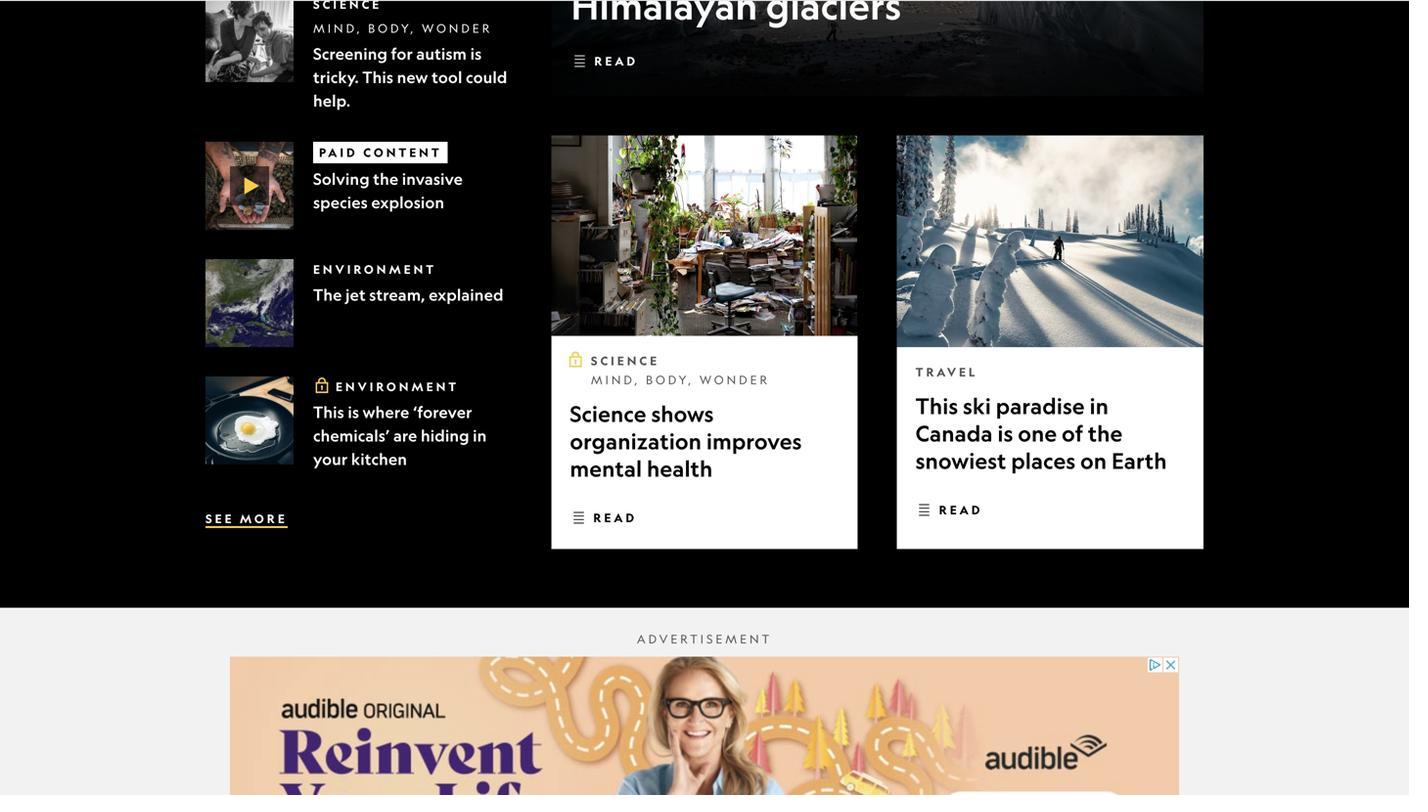 Task type: vqa. For each thing, say whether or not it's contained in the screenshot.
OCCASIONALLY
no



Task type: describe. For each thing, give the bounding box(es) containing it.
explained
[[429, 285, 504, 305]]

canada
[[916, 421, 993, 447]]

autism
[[417, 44, 467, 63]]

for
[[391, 44, 413, 63]]

is inside this ski paradise in canada is one of the snowiest places on earth
[[998, 421, 1014, 447]]

paid
[[319, 145, 358, 160]]

screening for autism is tricky. this new tool could help.
[[313, 44, 508, 110]]

organization
[[570, 428, 702, 455]]

see more link
[[206, 512, 288, 529]]

science shows organization improves mental health
[[570, 401, 802, 483]]

this for this ski paradise in canada is one of the snowiest places on earth
[[916, 393, 959, 420]]

new
[[397, 67, 428, 87]]

read button for this ski paradise in canada is one of the snowiest places on earth
[[916, 495, 983, 526]]

screening
[[313, 44, 388, 63]]

health
[[647, 456, 713, 483]]

on
[[1081, 448, 1108, 475]]

travel
[[916, 365, 978, 380]]

one
[[1018, 421, 1058, 447]]

environment for environment the jet stream, explained
[[313, 262, 437, 277]]

body, inside science mind, body, wonder
[[646, 373, 694, 387]]

shows
[[652, 401, 714, 428]]

1 horizontal spatial mind, body, wonder link
[[591, 373, 771, 387]]

environment the jet stream, explained
[[313, 262, 504, 305]]

see more
[[206, 512, 288, 527]]

is inside this is where 'forever chemicals' are hiding in your kitchen
[[348, 403, 359, 422]]

the inside paid content solving the invasive species explosion
[[373, 169, 399, 189]]

'forever
[[413, 403, 472, 422]]

0 horizontal spatial wonder
[[422, 21, 493, 35]]

help.
[[313, 91, 351, 110]]

species
[[313, 193, 368, 212]]

read for this ski paradise in canada is one of the snowiest places on earth
[[940, 503, 983, 518]]

snowiest
[[916, 448, 1007, 475]]

invasive
[[402, 169, 463, 189]]



Task type: locate. For each thing, give the bounding box(es) containing it.
read button for science shows organization improves mental health
[[570, 503, 637, 534]]

content
[[363, 145, 442, 160]]

explosion
[[371, 193, 445, 212]]

places
[[1012, 448, 1076, 475]]

earth
[[1112, 448, 1168, 475]]

mind,
[[313, 21, 363, 35], [591, 373, 641, 387]]

0 horizontal spatial mind,
[[313, 21, 363, 35]]

mind, up screening
[[313, 21, 363, 35]]

0 vertical spatial environment link
[[313, 262, 437, 277]]

science inside science mind, body, wonder
[[591, 354, 660, 368]]

read for science shows organization improves mental health
[[594, 511, 637, 526]]

1 horizontal spatial the
[[1089, 421, 1123, 447]]

science up organization
[[570, 401, 647, 428]]

wonder
[[422, 21, 493, 35], [700, 373, 771, 387]]

1 horizontal spatial body,
[[646, 373, 694, 387]]

improves
[[707, 428, 802, 455]]

wonder up autism
[[422, 21, 493, 35]]

this down for
[[363, 67, 394, 87]]

0 vertical spatial body,
[[368, 21, 416, 35]]

0 vertical spatial science
[[591, 354, 660, 368]]

1 vertical spatial in
[[473, 426, 487, 446]]

this for this is where 'forever chemicals' are hiding in your kitchen
[[313, 403, 344, 422]]

0 vertical spatial wonder
[[422, 21, 493, 35]]

stream,
[[369, 285, 425, 305]]

science up shows
[[591, 354, 660, 368]]

environment for environment
[[336, 380, 459, 394]]

this
[[363, 67, 394, 87], [916, 393, 959, 420], [313, 403, 344, 422]]

in inside this ski paradise in canada is one of the snowiest places on earth
[[1090, 393, 1109, 420]]

1 vertical spatial mind, body, wonder link
[[591, 373, 771, 387]]

paid content solving the invasive species explosion
[[313, 145, 463, 212]]

0 vertical spatial mind,
[[313, 21, 363, 35]]

0 horizontal spatial in
[[473, 426, 487, 446]]

science for organization
[[570, 401, 647, 428]]

environment link up jet
[[313, 262, 437, 277]]

this up chemicals'
[[313, 403, 344, 422]]

the down content at the left top of page
[[373, 169, 399, 189]]

environment up jet
[[313, 262, 437, 277]]

1 horizontal spatial this
[[363, 67, 394, 87]]

0 horizontal spatial mind, body, wonder link
[[313, 21, 493, 35]]

is inside screening for autism is tricky. this new tool could help.
[[471, 44, 482, 63]]

1 vertical spatial mind,
[[591, 373, 641, 387]]

in right hiding
[[473, 426, 487, 446]]

solving
[[313, 169, 370, 189]]

in up on
[[1090, 393, 1109, 420]]

your
[[313, 450, 348, 469]]

0 horizontal spatial body,
[[368, 21, 416, 35]]

this ski paradise in canada is one of the snowiest places on earth
[[916, 393, 1168, 475]]

1 vertical spatial science
[[570, 401, 647, 428]]

the up on
[[1089, 421, 1123, 447]]

0 vertical spatial the
[[373, 169, 399, 189]]

the
[[373, 169, 399, 189], [1089, 421, 1123, 447]]

are
[[394, 426, 418, 446]]

0 horizontal spatial is
[[348, 403, 359, 422]]

of
[[1062, 421, 1084, 447]]

body, up for
[[368, 21, 416, 35]]

environment
[[313, 262, 437, 277], [336, 380, 459, 394]]

1 vertical spatial the
[[1089, 421, 1123, 447]]

1 vertical spatial environment link
[[336, 380, 459, 394]]

is up chemicals'
[[348, 403, 359, 422]]

this inside this is where 'forever chemicals' are hiding in your kitchen
[[313, 403, 344, 422]]

this inside screening for autism is tricky. this new tool could help.
[[363, 67, 394, 87]]

where
[[363, 403, 410, 422]]

mind, body, wonder
[[313, 21, 493, 35]]

mind, inside science mind, body, wonder
[[591, 373, 641, 387]]

environment up where
[[336, 380, 459, 394]]

chemicals'
[[313, 426, 390, 446]]

more
[[240, 512, 288, 527]]

2 horizontal spatial is
[[998, 421, 1014, 447]]

science for body,
[[591, 354, 660, 368]]

read button
[[571, 45, 638, 77], [916, 495, 983, 526], [570, 503, 637, 534]]

this up canada
[[916, 393, 959, 420]]

wonder inside science mind, body, wonder
[[700, 373, 771, 387]]

2 horizontal spatial this
[[916, 393, 959, 420]]

mind, down science link
[[591, 373, 641, 387]]

science
[[591, 354, 660, 368], [570, 401, 647, 428]]

paradise
[[996, 393, 1085, 420]]

could
[[466, 67, 508, 87]]

environment link up where
[[336, 380, 459, 394]]

1 vertical spatial wonder
[[700, 373, 771, 387]]

mind, body, wonder link
[[313, 21, 493, 35], [591, 373, 771, 387]]

advertisement element
[[230, 657, 1180, 796]]

0 horizontal spatial the
[[373, 169, 399, 189]]

mind, body, wonder link up shows
[[591, 373, 771, 387]]

1 horizontal spatial in
[[1090, 393, 1109, 420]]

0 horizontal spatial this
[[313, 403, 344, 422]]

mental
[[570, 456, 642, 483]]

the inside this ski paradise in canada is one of the snowiest places on earth
[[1089, 421, 1123, 447]]

this inside this ski paradise in canada is one of the snowiest places on earth
[[916, 393, 959, 420]]

1 vertical spatial environment
[[336, 380, 459, 394]]

travel link
[[916, 365, 978, 380]]

wonder up shows
[[700, 373, 771, 387]]

body, up shows
[[646, 373, 694, 387]]

1 horizontal spatial is
[[471, 44, 482, 63]]

science mind, body, wonder
[[591, 354, 771, 387]]

read
[[595, 54, 638, 68], [940, 503, 983, 518], [594, 511, 637, 526]]

hiding
[[421, 426, 470, 446]]

the
[[313, 285, 342, 305]]

jet
[[346, 285, 366, 305]]

0 vertical spatial environment
[[313, 262, 437, 277]]

in inside this is where 'forever chemicals' are hiding in your kitchen
[[473, 426, 487, 446]]

kitchen
[[351, 450, 407, 469]]

science link
[[591, 354, 660, 368]]

science inside 'science shows organization improves mental health'
[[570, 401, 647, 428]]

ski
[[963, 393, 992, 420]]

this is where 'forever chemicals' are hiding in your kitchen
[[313, 403, 487, 469]]

is up could
[[471, 44, 482, 63]]

0 vertical spatial in
[[1090, 393, 1109, 420]]

environment link
[[313, 262, 437, 277], [336, 380, 459, 394]]

0 vertical spatial mind, body, wonder link
[[313, 21, 493, 35]]

tricky.
[[313, 67, 359, 87]]

is left one
[[998, 421, 1014, 447]]

mind, body, wonder link up for
[[313, 21, 493, 35]]

environment inside environment the jet stream, explained
[[313, 262, 437, 277]]

1 vertical spatial body,
[[646, 373, 694, 387]]

1 horizontal spatial mind,
[[591, 373, 641, 387]]

1 horizontal spatial wonder
[[700, 373, 771, 387]]

tool
[[432, 67, 463, 87]]

body,
[[368, 21, 416, 35], [646, 373, 694, 387]]

see
[[206, 512, 235, 527]]

in
[[1090, 393, 1109, 420], [473, 426, 487, 446]]

is
[[471, 44, 482, 63], [348, 403, 359, 422], [998, 421, 1014, 447]]



